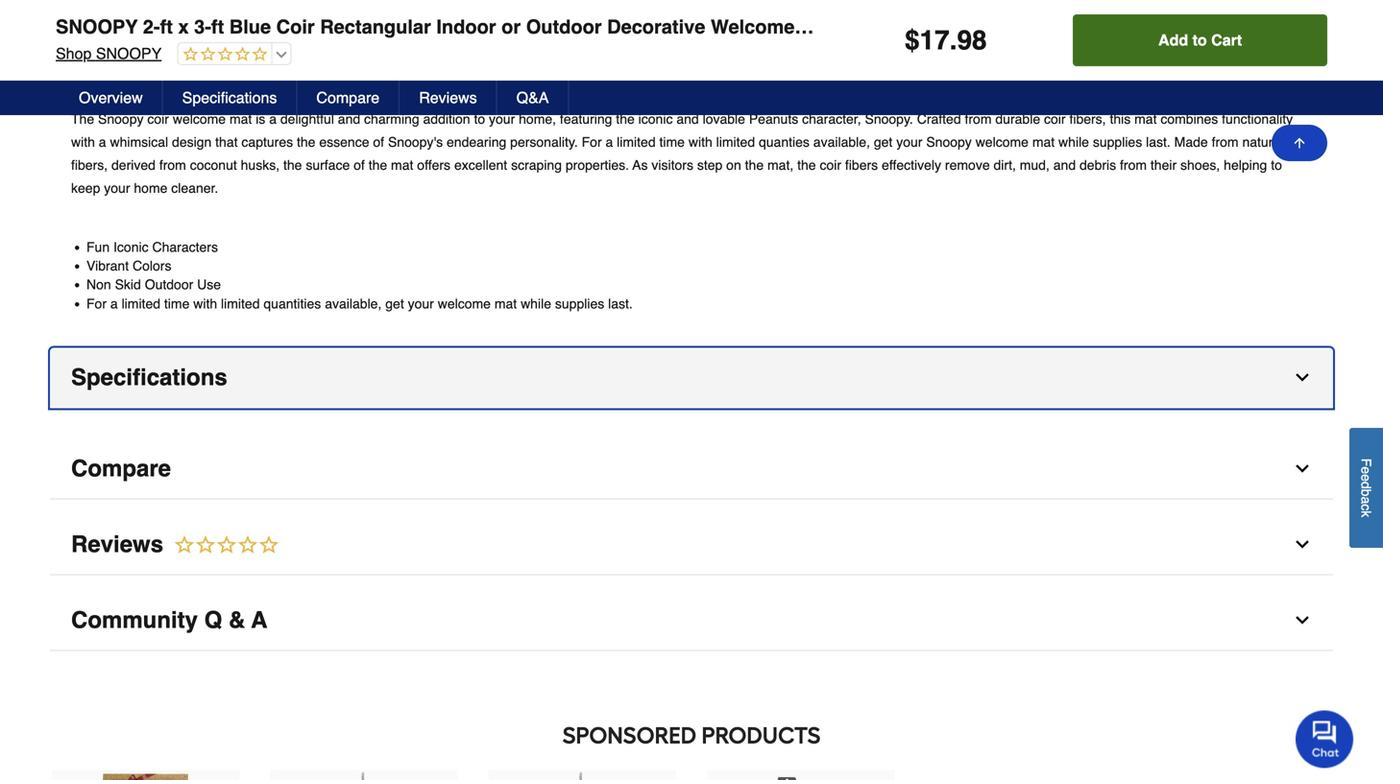 Task type: vqa. For each thing, say whether or not it's contained in the screenshot.
qualified corresponding to Financing**
no



Task type: describe. For each thing, give the bounding box(es) containing it.
2-
[[143, 16, 160, 38]]

time inside fun iconic characters vibrant colors non skid outdoor use for a limited time with limited quantities available, get your welcome mat while supplies last.
[[164, 296, 190, 311]]

delightful
[[280, 111, 334, 127]]

a inside button
[[1359, 497, 1374, 504]]

govee 200-count 62-ft multi-function multicolor led plug-in christmas string lights timer image
[[726, 773, 876, 781]]

the down essence
[[369, 158, 387, 173]]

on
[[726, 158, 741, 173]]

dirt,
[[994, 158, 1016, 173]]

chevron down image for reviews
[[1293, 535, 1312, 555]]

q
[[204, 607, 222, 634]]

crafted
[[917, 111, 961, 127]]

snoopy's
[[388, 134, 443, 150]]

specifications for topmost specifications button
[[182, 89, 277, 107]]

made
[[1174, 134, 1208, 150]]

reviews for bottom reviews button
[[71, 532, 163, 558]]

coir right natural
[[1287, 134, 1309, 150]]

colors
[[133, 258, 171, 274]]

1 horizontal spatial snoopy
[[926, 134, 972, 150]]

from down design
[[159, 158, 186, 173]]

chat invite button image
[[1296, 710, 1354, 769]]

add to cart
[[1158, 31, 1242, 49]]

0 horizontal spatial to
[[474, 111, 485, 127]]

the down "delightful"
[[297, 134, 316, 150]]

outdoor inside fun iconic characters vibrant colors non skid outdoor use for a limited time with limited quantities available, get your welcome mat while supplies last.
[[145, 277, 193, 293]]

last. inside fun iconic characters vibrant colors non skid outdoor use for a limited time with limited quantities available, get your welcome mat while supplies last.
[[608, 296, 633, 311]]

characters
[[152, 240, 218, 255]]

last. inside the snoopy coir welcome mat is a delightful and charming addition to your home, featuring the iconic and lovable peanuts character, snoopy. crafted from durable coir fibers, this mat combines functionality with a whimsical design that captures the essence of snoopy's endearing personality. for a limited time with limited quanties available, get your snoopy welcome mat while supplies last.   made from natural coir fibers, derived from coconut husks, the surface of the mat offers excellent scraping properties. as visitors step on the mat, the coir fibers effectively remove dirt, mud, and debris from their shoes, helping to keep your home cleaner.
[[1146, 134, 1171, 150]]

arrow up image
[[1292, 135, 1307, 151]]

iconic
[[113, 240, 148, 255]]

this
[[1110, 111, 1131, 127]]

3-
[[194, 16, 211, 38]]

snoopy.
[[865, 111, 913, 127]]

chevron down image
[[1293, 611, 1312, 630]]

supplies inside the snoopy coir welcome mat is a delightful and charming addition to your home, featuring the iconic and lovable peanuts character, snoopy. crafted from durable coir fibers, this mat combines functionality with a whimsical design that captures the essence of snoopy's endearing personality. for a limited time with limited quanties available, get your snoopy welcome mat while supplies last.   made from natural coir fibers, derived from coconut husks, the surface of the mat offers excellent scraping properties. as visitors step on the mat, the coir fibers effectively remove dirt, mud, and debris from their shoes, helping to keep your home cleaner.
[[1093, 134, 1142, 150]]

natural
[[1242, 134, 1284, 150]]

0 horizontal spatial with
[[71, 134, 95, 150]]

mat inside fun iconic characters vibrant colors non skid outdoor use for a limited time with limited quantities available, get your welcome mat while supplies last.
[[495, 296, 517, 311]]

blue
[[229, 16, 271, 38]]

home
[[134, 181, 168, 196]]

f e e d b a c k button
[[1350, 428, 1383, 548]]

0 vertical spatial specifications button
[[163, 81, 297, 115]]

from right crafted
[[965, 111, 992, 127]]

k
[[1359, 511, 1374, 518]]

chevron down image for compare
[[1293, 460, 1312, 479]]

get inside fun iconic characters vibrant colors non skid outdoor use for a limited time with limited quantities available, get your welcome mat while supplies last.
[[385, 296, 404, 311]]

q&a button
[[497, 81, 569, 115]]

community
[[71, 607, 198, 634]]

coir left fibers
[[820, 158, 841, 173]]

limited up on
[[716, 134, 755, 150]]

is
[[256, 111, 265, 127]]

compare for topmost compare button
[[316, 89, 380, 107]]

fraser hill farm 7.5-ft silverton snowy pre-lit flocked artificial christmas tree with incandescent lights image
[[289, 773, 439, 781]]

17
[[920, 25, 950, 56]]

use
[[197, 277, 221, 293]]

that
[[215, 134, 238, 150]]

their
[[1151, 158, 1177, 173]]

non
[[86, 277, 111, 293]]

2 vertical spatial to
[[1271, 158, 1282, 173]]

b
[[1359, 489, 1374, 497]]

featuring
[[560, 111, 612, 127]]

0 vertical spatial snoopy
[[98, 111, 144, 127]]

limited down skid
[[122, 296, 160, 311]]

surface
[[306, 158, 350, 173]]

chevron up image
[[1293, 48, 1312, 67]]

door
[[800, 16, 845, 38]]

to inside button
[[1193, 31, 1207, 49]]

community q & a
[[71, 607, 267, 634]]

iconic
[[638, 111, 673, 127]]

step
[[697, 158, 723, 173]]

the
[[71, 111, 94, 127]]

0 horizontal spatial fibers,
[[71, 158, 108, 173]]

mud,
[[1020, 158, 1050, 173]]

from up the helping at the right of page
[[1212, 134, 1239, 150]]

cart
[[1211, 31, 1242, 49]]

lovable
[[703, 111, 745, 127]]

f
[[1359, 459, 1374, 467]]

shop snoopy
[[56, 45, 162, 62]]

2 horizontal spatial and
[[1053, 158, 1076, 173]]

with inside fun iconic characters vibrant colors non skid outdoor use for a limited time with limited quantities available, get your welcome mat while supplies last.
[[193, 296, 217, 311]]

rectangular
[[320, 16, 431, 38]]

while inside fun iconic characters vibrant colors non skid outdoor use for a limited time with limited quantities available, get your welcome mat while supplies last.
[[521, 296, 551, 311]]

specifications for bottommost specifications button
[[71, 364, 227, 391]]

fun
[[86, 240, 110, 255]]

effectively
[[882, 158, 941, 173]]

coir right durable
[[1044, 111, 1066, 127]]

limited up as
[[617, 134, 656, 150]]

quantities
[[264, 296, 321, 311]]

keep
[[71, 181, 100, 196]]

0 vertical spatial zero stars image
[[178, 46, 267, 64]]

skid
[[115, 277, 141, 293]]

personality.
[[510, 134, 578, 150]]

or
[[502, 16, 521, 38]]

&
[[229, 607, 245, 634]]

a
[[251, 607, 267, 634]]

mat,
[[767, 158, 794, 173]]

scraping
[[511, 158, 562, 173]]

as
[[633, 158, 648, 173]]

overview for overview button over lovable
[[71, 44, 174, 71]]

coir up whimsical
[[147, 111, 169, 127]]

combines
[[1161, 111, 1218, 127]]

excellent
[[454, 158, 507, 173]]

overview button up lovable
[[50, 28, 1333, 88]]

products
[[702, 722, 821, 750]]

sponsored products
[[562, 722, 821, 750]]

coconut
[[190, 158, 237, 173]]

2 horizontal spatial with
[[689, 134, 713, 150]]

a up properties.
[[606, 134, 613, 150]]

c
[[1359, 504, 1374, 511]]

1 vertical spatial zero stars image
[[163, 534, 281, 558]]

fibers
[[845, 158, 878, 173]]

f e e d b a c k
[[1359, 459, 1374, 518]]

1 ft from the left
[[160, 16, 173, 38]]

shop
[[56, 45, 92, 62]]

the right on
[[745, 158, 764, 173]]

for inside fun iconic characters vibrant colors non skid outdoor use for a limited time with limited quantities available, get your welcome mat while supplies last.
[[86, 296, 107, 311]]

indoor
[[436, 16, 496, 38]]

remove
[[945, 158, 990, 173]]

2 e from the top
[[1359, 474, 1374, 482]]

design
[[172, 134, 212, 150]]

time inside the snoopy coir welcome mat is a delightful and charming addition to your home, featuring the iconic and lovable peanuts character, snoopy. crafted from durable coir fibers, this mat combines functionality with a whimsical design that captures the essence of snoopy's endearing personality. for a limited time with limited quanties available, get your snoopy welcome mat while supplies last.   made from natural coir fibers, derived from coconut husks, the surface of the mat offers excellent scraping properties. as visitors step on the mat, the coir fibers effectively remove dirt, mud, and debris from their shoes, helping to keep your home cleaner.
[[659, 134, 685, 150]]

2 ft from the left
[[211, 16, 224, 38]]

$
[[905, 25, 920, 56]]

d
[[1359, 482, 1374, 489]]

$ 17 . 98
[[905, 25, 987, 56]]

compare for bottommost compare button
[[71, 456, 171, 482]]



Task type: locate. For each thing, give the bounding box(es) containing it.
0 horizontal spatial last.
[[608, 296, 633, 311]]

.
[[950, 25, 957, 56]]

compare button
[[297, 81, 400, 115], [50, 439, 1333, 500]]

0 vertical spatial of
[[373, 134, 384, 150]]

time up visitors
[[659, 134, 685, 150]]

1 horizontal spatial welcome
[[438, 296, 491, 311]]

a up k
[[1359, 497, 1374, 504]]

add
[[1158, 31, 1188, 49]]

overview up the
[[79, 89, 143, 107]]

welcome inside fun iconic characters vibrant colors non skid outdoor use for a limited time with limited quantities available, get your welcome mat while supplies last.
[[438, 296, 491, 311]]

1 vertical spatial reviews
[[71, 532, 163, 558]]

0 vertical spatial available,
[[813, 134, 870, 150]]

addition
[[423, 111, 470, 127]]

1 horizontal spatial reviews
[[419, 89, 477, 107]]

1 horizontal spatial while
[[1059, 134, 1089, 150]]

available, inside the snoopy coir welcome mat is a delightful and charming addition to your home, featuring the iconic and lovable peanuts character, snoopy. crafted from durable coir fibers, this mat combines functionality with a whimsical design that captures the essence of snoopy's endearing personality. for a limited time with limited quanties available, get your snoopy welcome mat while supplies last.   made from natural coir fibers, derived from coconut husks, the surface of the mat offers excellent scraping properties. as visitors step on the mat, the coir fibers effectively remove dirt, mud, and debris from their shoes, helping to keep your home cleaner.
[[813, 134, 870, 150]]

of down charming
[[373, 134, 384, 150]]

for
[[582, 134, 602, 150], [86, 296, 107, 311]]

e up b
[[1359, 474, 1374, 482]]

the
[[616, 111, 635, 127], [297, 134, 316, 150], [283, 158, 302, 173], [369, 158, 387, 173], [745, 158, 764, 173], [797, 158, 816, 173]]

fraser hill farm 7.5-ft alaskan flocked pre-lit flocked artificial christmas tree with incandescent lights image
[[507, 773, 657, 781]]

0 horizontal spatial and
[[338, 111, 360, 127]]

1 horizontal spatial fibers,
[[1070, 111, 1106, 127]]

0 vertical spatial fibers,
[[1070, 111, 1106, 127]]

1 vertical spatial get
[[385, 296, 404, 311]]

and up essence
[[338, 111, 360, 127]]

time down the colors
[[164, 296, 190, 311]]

2 horizontal spatial welcome
[[976, 134, 1029, 150]]

snoopy down crafted
[[926, 134, 972, 150]]

zero stars image down 3-
[[178, 46, 267, 64]]

time
[[659, 134, 685, 150], [164, 296, 190, 311]]

reviews up addition
[[419, 89, 477, 107]]

snoopy up whimsical
[[98, 111, 144, 127]]

0 horizontal spatial snoopy
[[98, 111, 144, 127]]

the right husks,
[[283, 158, 302, 173]]

1 horizontal spatial last.
[[1146, 134, 1171, 150]]

a right the is
[[269, 111, 277, 127]]

0 horizontal spatial time
[[164, 296, 190, 311]]

98
[[957, 25, 987, 56]]

2 horizontal spatial to
[[1271, 158, 1282, 173]]

0 horizontal spatial of
[[354, 158, 365, 173]]

offers
[[417, 158, 451, 173]]

snoopy down 2-
[[96, 45, 162, 62]]

1 horizontal spatial to
[[1193, 31, 1207, 49]]

overview down 2-
[[71, 44, 174, 71]]

visitors
[[652, 158, 693, 173]]

1 horizontal spatial for
[[582, 134, 602, 150]]

cleaner.
[[171, 181, 218, 196]]

reviews up community
[[71, 532, 163, 558]]

1 horizontal spatial get
[[874, 134, 893, 150]]

the left 'iconic'
[[616, 111, 635, 127]]

0 horizontal spatial for
[[86, 296, 107, 311]]

1 vertical spatial last.
[[608, 296, 633, 311]]

snoopy up the shop snoopy
[[56, 16, 138, 38]]

0 vertical spatial compare
[[316, 89, 380, 107]]

your inside fun iconic characters vibrant colors non skid outdoor use for a limited time with limited quantities available, get your welcome mat while supplies last.
[[408, 296, 434, 311]]

with down the
[[71, 134, 95, 150]]

1 vertical spatial specifications
[[71, 364, 227, 391]]

snoopy 2-ft x 3-ft blue coir rectangular indoor or outdoor decorative welcome door mat
[[56, 16, 883, 38]]

add to cart button
[[1073, 14, 1327, 66]]

with up step
[[689, 134, 713, 150]]

last.
[[1146, 134, 1171, 150], [608, 296, 633, 311]]

0 vertical spatial overview
[[71, 44, 174, 71]]

zero stars image up q
[[163, 534, 281, 558]]

1 vertical spatial available,
[[325, 296, 382, 311]]

e
[[1359, 467, 1374, 474], [1359, 474, 1374, 482]]

1 horizontal spatial compare
[[316, 89, 380, 107]]

while inside the snoopy coir welcome mat is a delightful and charming addition to your home, featuring the iconic and lovable peanuts character, snoopy. crafted from durable coir fibers, this mat combines functionality with a whimsical design that captures the essence of snoopy's endearing personality. for a limited time with limited quanties available, get your snoopy welcome mat while supplies last.   made from natural coir fibers, derived from coconut husks, the surface of the mat offers excellent scraping properties. as visitors step on the mat, the coir fibers effectively remove dirt, mud, and debris from their shoes, helping to keep your home cleaner.
[[1059, 134, 1089, 150]]

shoes,
[[1181, 158, 1220, 173]]

1 vertical spatial chevron down image
[[1293, 460, 1312, 479]]

1 vertical spatial outdoor
[[145, 277, 193, 293]]

ft
[[160, 16, 173, 38], [211, 16, 224, 38]]

0 vertical spatial chevron down image
[[1293, 368, 1312, 387]]

get
[[874, 134, 893, 150], [385, 296, 404, 311]]

outdoor
[[526, 16, 602, 38], [145, 277, 193, 293]]

welcome
[[711, 16, 795, 38]]

to down natural
[[1271, 158, 1282, 173]]

0 horizontal spatial ft
[[160, 16, 173, 38]]

available, inside fun iconic characters vibrant colors non skid outdoor use for a limited time with limited quantities available, get your welcome mat while supplies last.
[[325, 296, 382, 311]]

0 vertical spatial for
[[582, 134, 602, 150]]

0 horizontal spatial supplies
[[555, 296, 604, 311]]

1 horizontal spatial time
[[659, 134, 685, 150]]

for down non
[[86, 296, 107, 311]]

chevron down image inside compare button
[[1293, 460, 1312, 479]]

available, right quantities
[[325, 296, 382, 311]]

to right add
[[1193, 31, 1207, 49]]

coir
[[147, 111, 169, 127], [1044, 111, 1066, 127], [1287, 134, 1309, 150], [820, 158, 841, 173]]

0 horizontal spatial outdoor
[[145, 277, 193, 293]]

0 horizontal spatial get
[[385, 296, 404, 311]]

2 chevron down image from the top
[[1293, 460, 1312, 479]]

while
[[1059, 134, 1089, 150], [521, 296, 551, 311]]

1 horizontal spatial and
[[677, 111, 699, 127]]

snoopy
[[98, 111, 144, 127], [926, 134, 972, 150]]

1 vertical spatial reviews button
[[50, 515, 1333, 576]]

1 e from the top
[[1359, 467, 1374, 474]]

1 vertical spatial compare
[[71, 456, 171, 482]]

decorative
[[607, 16, 705, 38]]

0 vertical spatial last.
[[1146, 134, 1171, 150]]

outdoor right 'or'
[[526, 16, 602, 38]]

1 horizontal spatial ft
[[211, 16, 224, 38]]

a inside fun iconic characters vibrant colors non skid outdoor use for a limited time with limited quantities available, get your welcome mat while supplies last.
[[110, 296, 118, 311]]

fibers, up "keep"
[[71, 158, 108, 173]]

1 vertical spatial welcome
[[976, 134, 1029, 150]]

1 chevron down image from the top
[[1293, 368, 1312, 387]]

available,
[[813, 134, 870, 150], [325, 296, 382, 311]]

available, down character,
[[813, 134, 870, 150]]

reviews button up community q & a 'button'
[[50, 515, 1333, 576]]

zero stars image
[[178, 46, 267, 64], [163, 534, 281, 558]]

1 vertical spatial fibers,
[[71, 158, 108, 173]]

0 horizontal spatial available,
[[325, 296, 382, 311]]

ft left blue
[[211, 16, 224, 38]]

1 horizontal spatial available,
[[813, 134, 870, 150]]

0 horizontal spatial while
[[521, 296, 551, 311]]

1 vertical spatial compare button
[[50, 439, 1333, 500]]

1 vertical spatial snoopy
[[96, 45, 162, 62]]

and right 'iconic'
[[677, 111, 699, 127]]

with down use
[[193, 296, 217, 311]]

1 vertical spatial snoopy
[[926, 134, 972, 150]]

to
[[1193, 31, 1207, 49], [474, 111, 485, 127], [1271, 158, 1282, 173]]

0 vertical spatial reviews button
[[400, 81, 497, 115]]

chevron down image inside reviews button
[[1293, 535, 1312, 555]]

limited down use
[[221, 296, 260, 311]]

for inside the snoopy coir welcome mat is a delightful and charming addition to your home, featuring the iconic and lovable peanuts character, snoopy. crafted from durable coir fibers, this mat combines functionality with a whimsical design that captures the essence of snoopy's endearing personality. for a limited time with limited quanties available, get your snoopy welcome mat while supplies last.   made from natural coir fibers, derived from coconut husks, the surface of the mat offers excellent scraping properties. as visitors step on the mat, the coir fibers effectively remove dirt, mud, and debris from their shoes, helping to keep your home cleaner.
[[582, 134, 602, 150]]

sponsored
[[562, 722, 697, 750]]

2 vertical spatial welcome
[[438, 296, 491, 311]]

fibers,
[[1070, 111, 1106, 127], [71, 158, 108, 173]]

the snoopy coir welcome mat is a delightful and charming addition to your home, featuring the iconic and lovable peanuts character, snoopy. crafted from durable coir fibers, this mat combines functionality with a whimsical design that captures the essence of snoopy's endearing personality. for a limited time with limited quanties available, get your snoopy welcome mat while supplies last.   made from natural coir fibers, derived from coconut husks, the surface of the mat offers excellent scraping properties. as visitors step on the mat, the coir fibers effectively remove dirt, mud, and debris from their shoes, helping to keep your home cleaner.
[[71, 111, 1309, 196]]

essence
[[319, 134, 369, 150]]

fibers, left this
[[1070, 111, 1106, 127]]

compare
[[316, 89, 380, 107], [71, 456, 171, 482]]

functionality
[[1222, 111, 1293, 127]]

limited
[[617, 134, 656, 150], [716, 134, 755, 150], [122, 296, 160, 311], [221, 296, 260, 311]]

home,
[[519, 111, 556, 127]]

the right mat,
[[797, 158, 816, 173]]

1 vertical spatial supplies
[[555, 296, 604, 311]]

vibrant
[[86, 258, 129, 274]]

x
[[178, 16, 189, 38]]

0 vertical spatial specifications
[[182, 89, 277, 107]]

character,
[[802, 111, 861, 127]]

0 vertical spatial time
[[659, 134, 685, 150]]

e up d
[[1359, 467, 1374, 474]]

0 vertical spatial while
[[1059, 134, 1089, 150]]

0 vertical spatial supplies
[[1093, 134, 1142, 150]]

reviews for topmost reviews button
[[419, 89, 477, 107]]

1 horizontal spatial with
[[193, 296, 217, 311]]

derived
[[111, 158, 156, 173]]

1 vertical spatial of
[[354, 158, 365, 173]]

q&a
[[516, 89, 549, 107]]

mat
[[850, 16, 883, 38]]

chevron down image inside specifications button
[[1293, 368, 1312, 387]]

0 horizontal spatial welcome
[[173, 111, 226, 127]]

1 vertical spatial time
[[164, 296, 190, 311]]

rubber-cal 2-ft x 3-ft brown rectangular indoor or outdoor winter door mat image
[[71, 773, 221, 781]]

0 vertical spatial snoopy
[[56, 16, 138, 38]]

0 vertical spatial reviews
[[419, 89, 477, 107]]

whimsical
[[110, 134, 168, 150]]

coir
[[276, 16, 315, 38]]

overview button down the shop snoopy
[[60, 81, 163, 115]]

1 vertical spatial for
[[86, 296, 107, 311]]

from left their
[[1120, 158, 1147, 173]]

of
[[373, 134, 384, 150], [354, 158, 365, 173]]

debris
[[1080, 158, 1116, 173]]

to up endearing
[[474, 111, 485, 127]]

charming
[[364, 111, 419, 127]]

3 chevron down image from the top
[[1293, 535, 1312, 555]]

1 horizontal spatial of
[[373, 134, 384, 150]]

0 vertical spatial welcome
[[173, 111, 226, 127]]

and right mud,
[[1053, 158, 1076, 173]]

endearing
[[447, 134, 506, 150]]

specifications up the is
[[182, 89, 277, 107]]

1 vertical spatial overview
[[79, 89, 143, 107]]

1 vertical spatial while
[[521, 296, 551, 311]]

chevron down image
[[1293, 368, 1312, 387], [1293, 460, 1312, 479], [1293, 535, 1312, 555]]

helping
[[1224, 158, 1267, 173]]

overview button
[[50, 28, 1333, 88], [60, 81, 163, 115]]

ft left x
[[160, 16, 173, 38]]

0 vertical spatial compare button
[[297, 81, 400, 115]]

outdoor down the colors
[[145, 277, 193, 293]]

1 vertical spatial specifications button
[[50, 348, 1333, 409]]

chevron down image for specifications
[[1293, 368, 1312, 387]]

0 vertical spatial outdoor
[[526, 16, 602, 38]]

0 horizontal spatial reviews
[[71, 532, 163, 558]]

2 vertical spatial chevron down image
[[1293, 535, 1312, 555]]

mat
[[230, 111, 252, 127], [1135, 111, 1157, 127], [1032, 134, 1055, 150], [391, 158, 413, 173], [495, 296, 517, 311]]

supplies
[[1093, 134, 1142, 150], [555, 296, 604, 311]]

0 vertical spatial to
[[1193, 31, 1207, 49]]

1 horizontal spatial supplies
[[1093, 134, 1142, 150]]

properties.
[[566, 158, 629, 173]]

husks,
[[241, 158, 280, 173]]

captures
[[241, 134, 293, 150]]

fun iconic characters vibrant colors non skid outdoor use for a limited time with limited quantities available, get your welcome mat while supplies last.
[[86, 240, 633, 311]]

peanuts
[[749, 111, 798, 127]]

snoopy
[[56, 16, 138, 38], [96, 45, 162, 62]]

a down skid
[[110, 296, 118, 311]]

reviews button up endearing
[[400, 81, 497, 115]]

supplies inside fun iconic characters vibrant colors non skid outdoor use for a limited time with limited quantities available, get your welcome mat while supplies last.
[[555, 296, 604, 311]]

community q & a button
[[50, 591, 1333, 652]]

southdeep products heading
[[50, 717, 1333, 755]]

1 vertical spatial to
[[474, 111, 485, 127]]

with
[[71, 134, 95, 150], [689, 134, 713, 150], [193, 296, 217, 311]]

specifications down skid
[[71, 364, 227, 391]]

reviews button
[[400, 81, 497, 115], [50, 515, 1333, 576]]

0 vertical spatial get
[[874, 134, 893, 150]]

of down essence
[[354, 158, 365, 173]]

1 horizontal spatial outdoor
[[526, 16, 602, 38]]

a left whimsical
[[99, 134, 106, 150]]

get inside the snoopy coir welcome mat is a delightful and charming addition to your home, featuring the iconic and lovable peanuts character, snoopy. crafted from durable coir fibers, this mat combines functionality with a whimsical design that captures the essence of snoopy's endearing personality. for a limited time with limited quanties available, get your snoopy welcome mat while supplies last.   made from natural coir fibers, derived from coconut husks, the surface of the mat offers excellent scraping properties. as visitors step on the mat, the coir fibers effectively remove dirt, mud, and debris from their shoes, helping to keep your home cleaner.
[[874, 134, 893, 150]]

specifications
[[182, 89, 277, 107], [71, 364, 227, 391]]

quanties
[[759, 134, 810, 150]]

overview for overview button under the shop snoopy
[[79, 89, 143, 107]]

0 horizontal spatial compare
[[71, 456, 171, 482]]

durable
[[996, 111, 1040, 127]]

for up properties.
[[582, 134, 602, 150]]



